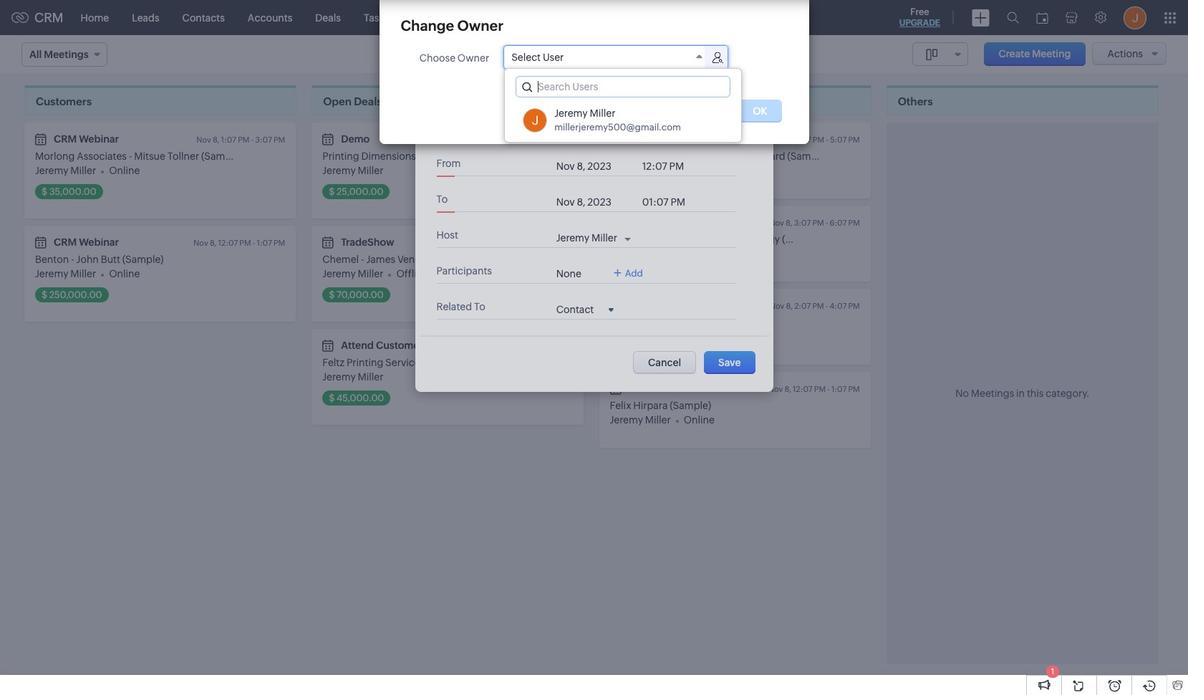 Task type: describe. For each thing, give the bounding box(es) containing it.
meetings
[[412, 12, 456, 23]]

jeremy miller link down chanay (sample) link
[[610, 248, 671, 259]]

free
[[911, 6, 930, 17]]

attend customer conference link
[[341, 340, 481, 351]]

webinar link for commercial press (sample)
[[629, 133, 669, 145]]

35,000.00
[[49, 186, 97, 197]]

crm webinar link for -
[[54, 236, 119, 248]]

projects link
[[648, 0, 709, 35]]

webinar up commercial
[[629, 133, 669, 145]]

miller down felix hirpara (sample)
[[645, 414, 671, 426]]

jeremy miller down morlong
[[35, 165, 96, 176]]

miller inside 'jeremy miller millerjeremy500@gmail.com'
[[590, 107, 616, 119]]

mitsue tollner (sample) link
[[134, 150, 243, 162]]

nov 8
[[552, 239, 573, 247]]

tasks link
[[352, 0, 401, 35]]

calls link
[[467, 0, 513, 35]]

leads link
[[120, 0, 171, 35]]

online link down morlong associates - mitsue tollner (sample)
[[109, 165, 140, 176]]

jeremy miller link up $ 25,000.00 link
[[323, 165, 384, 176]]

nov for john butt (sample)
[[194, 239, 208, 247]]

owner for change owner
[[458, 17, 504, 34]]

felix
[[610, 400, 632, 411]]

12:07 for online link below the john butt (sample) link
[[218, 239, 238, 247]]

0 vertical spatial to
[[437, 193, 448, 205]]

home link
[[69, 0, 120, 35]]

accounts link
[[236, 0, 304, 35]]

$ 25,000.00 link
[[323, 184, 390, 199]]

nov 8,  12:07 pm - 1:07 pm for online link below the john butt (sample) link
[[194, 239, 285, 247]]

$ 250,000.00
[[42, 289, 102, 300]]

hirpara
[[634, 400, 668, 411]]

foller
[[463, 150, 489, 162]]

webinar for online link below the john butt (sample) link
[[79, 236, 119, 248]]

meeting information
[[437, 17, 577, 34]]

jeremy up none
[[557, 232, 590, 244]]

crm left home link
[[34, 10, 63, 25]]

crm webinar for -
[[54, 236, 119, 248]]

$ 25,000.00
[[329, 186, 384, 197]]

2 vertical spatial crm webinar
[[629, 383, 694, 394]]

online link down the chanay (sample) - josephine darakjy (sample)
[[684, 248, 715, 259]]

$ for printing dimensions
[[329, 186, 335, 197]]

darakjy
[[746, 234, 780, 245]]

jeremy miller down the carissa
[[610, 331, 671, 343]]

$ 35,000.00
[[42, 186, 97, 197]]

related
[[437, 301, 472, 312]]

jeremy inside 'feltz printing service - jeremy miller'
[[323, 371, 356, 383]]

(sample) right press
[[696, 150, 737, 162]]

0 horizontal spatial meeting
[[437, 17, 493, 34]]

related to
[[437, 301, 486, 312]]

nov 8,  4:07 pm - 5:07 pm
[[770, 135, 860, 144]]

online link down 'felix hirpara (sample)' link
[[684, 414, 715, 426]]

jeremy miller down benton link
[[35, 268, 96, 279]]

$ 250,000.00 link
[[35, 287, 109, 302]]

others
[[898, 95, 933, 107]]

donette
[[424, 150, 461, 162]]

12:07 for online link below 'felix hirpara (sample)' link
[[793, 385, 813, 393]]

miller down john
[[70, 268, 96, 279]]

jeremy miller down chemel link
[[323, 268, 384, 279]]

morlong associates link
[[35, 150, 127, 162]]

printing dimensions - donette foller (sample) jeremy miller
[[323, 150, 533, 176]]

create meeting
[[999, 48, 1072, 59]]

jeremy miller link down benton link
[[35, 268, 96, 279]]

owner for choose owner
[[458, 52, 489, 64]]

70,000.00
[[337, 289, 384, 300]]

miller inside 'feltz printing service - jeremy miller'
[[358, 371, 384, 383]]

jeremy miller down hirpara
[[610, 414, 671, 426]]

(sample) right butt
[[122, 254, 164, 265]]

free upgrade
[[900, 6, 941, 28]]

demo link
[[341, 133, 370, 145]]

calls
[[478, 12, 501, 23]]

change owner
[[401, 17, 504, 34]]

miller right 8
[[592, 232, 618, 244]]

webinar link for chanay (sample)
[[629, 216, 669, 228]]

from
[[437, 158, 461, 169]]

open
[[323, 95, 352, 107]]

45,000.00
[[337, 393, 384, 403]]

online for online link under the carissa kidman (sample) link at the top right of page
[[684, 331, 715, 343]]

nov 8,  1:07 pm - 3:07 pm
[[197, 135, 285, 144]]

8, for josephine darakjy (sample)
[[786, 219, 793, 227]]

$ 45,000.00
[[329, 393, 384, 403]]

felix hirpara (sample) link
[[610, 400, 712, 411]]

chemel link
[[323, 254, 359, 265]]

online link down the carissa kidman (sample) link at the top right of page
[[684, 331, 715, 343]]

8
[[568, 239, 573, 247]]

crm link
[[11, 10, 63, 25]]

jeremy down chanay
[[610, 248, 643, 259]]

attend
[[341, 340, 374, 351]]

feltz printing service - jeremy miller
[[323, 357, 426, 383]]

2:07 for demo
[[507, 135, 524, 144]]

miller down commercial press (sample)
[[645, 165, 671, 176]]

josephine darakjy (sample) link
[[696, 234, 824, 245]]

james
[[366, 254, 396, 265]]

projects
[[660, 12, 698, 23]]

8, for john butt (sample)
[[210, 239, 217, 247]]

tasks
[[364, 12, 389, 23]]

jeremy inside 'jeremy miller millerjeremy500@gmail.com'
[[555, 107, 588, 119]]

jeremy down morlong
[[35, 165, 68, 176]]

dimensions
[[361, 150, 416, 162]]

choose
[[420, 52, 456, 64]]

(sample) right hirpara
[[670, 400, 712, 411]]

offline link
[[397, 268, 429, 279]]

1:07 for online link below the john butt (sample) link
[[257, 239, 272, 247]]

host
[[437, 229, 459, 241]]

contacts link
[[171, 0, 236, 35]]

miller down kidman
[[645, 331, 671, 343]]

campaigns link
[[572, 0, 648, 35]]

benton link
[[35, 254, 69, 265]]

felix hirpara (sample)
[[610, 400, 712, 411]]

webinar for online link below morlong associates - mitsue tollner (sample)
[[79, 133, 119, 145]]

associates
[[77, 150, 127, 162]]

3:07 for open deals
[[543, 135, 560, 144]]

butt
[[101, 254, 120, 265]]

25,000.00
[[337, 186, 384, 197]]

james venere (sample) link
[[366, 254, 473, 265]]

seminar link
[[629, 300, 669, 311]]

online link down press
[[684, 165, 715, 176]]

$ 70,000.00 link
[[323, 287, 390, 302]]

deals link
[[304, 0, 352, 35]]

0 horizontal spatial 4:07
[[794, 135, 812, 144]]

jeremy miller millerjeremy500@gmail.com
[[555, 107, 681, 133]]

online for online link below 'felix hirpara (sample)' link
[[684, 414, 715, 426]]

leads
[[132, 12, 160, 23]]

leads/contacts
[[611, 95, 692, 107]]

miller down chanay (sample) link
[[645, 248, 671, 259]]

customer
[[376, 340, 423, 351]]

(sample) down nov 8,  3:07 pm - 6:07 pm
[[782, 234, 824, 245]]

add link
[[614, 268, 643, 278]]

Select User field
[[505, 46, 708, 69]]

8, for mitsue tollner (sample)
[[213, 135, 220, 144]]

(sample) down nov 8,  1:07 pm - 3:07 pm on the top left of the page
[[201, 150, 243, 162]]

online for online link underneath press
[[684, 165, 715, 176]]

2 horizontal spatial 3:07
[[794, 219, 811, 227]]

(sample) down host on the left of page
[[432, 254, 473, 265]]

millerjeremy500@gmail.com
[[555, 122, 681, 133]]

6:07
[[830, 219, 847, 227]]

- inside 'feltz printing service - jeremy miller'
[[423, 357, 426, 368]]



Task type: vqa. For each thing, say whether or not it's contained in the screenshot.
- CRM WEBINAR
yes



Task type: locate. For each thing, give the bounding box(es) containing it.
250,000.00
[[49, 289, 102, 300]]

miller down printing dimensions link
[[358, 165, 384, 176]]

1:07
[[221, 135, 236, 144], [257, 239, 272, 247], [832, 385, 847, 393]]

1 vertical spatial crm webinar link
[[54, 236, 119, 248]]

2 mmm d, yyyy text field from the top
[[557, 196, 635, 208]]

1 vertical spatial crm webinar
[[54, 236, 119, 248]]

1 vertical spatial mmm d, yyyy text field
[[557, 196, 635, 208]]

deals right open at the top of the page
[[354, 95, 382, 107]]

jeremy miller down chanay (sample) link
[[610, 248, 671, 259]]

mitsue
[[134, 150, 165, 162]]

carissa kidman (sample) link
[[610, 317, 725, 328]]

tollner
[[167, 150, 199, 162]]

commercial press (sample)
[[610, 150, 737, 162]]

jeremy miller up none
[[557, 232, 618, 244]]

nov 8,  2:07 pm - 3:07 pm
[[483, 135, 573, 144]]

webinar up benton - john butt (sample)
[[79, 236, 119, 248]]

$ left 250,000.00
[[42, 289, 47, 300]]

1 horizontal spatial 1:07
[[257, 239, 272, 247]]

meetings link
[[401, 0, 467, 35]]

0 vertical spatial crm webinar link
[[54, 133, 119, 145]]

miller down james
[[358, 268, 384, 279]]

webinar link up chanay (sample) link
[[629, 216, 669, 228]]

nov for mitsue tollner (sample)
[[197, 135, 211, 144]]

crm for crm webinar link corresponding to -
[[54, 236, 77, 248]]

(sample) down nov 8,  2:07 pm - 3:07 pm
[[491, 150, 533, 162]]

miller down morlong associates link
[[70, 165, 96, 176]]

mmm d, yyyy text field for from
[[557, 161, 635, 172]]

jeremy down the carissa
[[610, 331, 643, 343]]

1:07 for online link below 'felix hirpara (sample)' link
[[832, 385, 847, 393]]

online link
[[109, 165, 140, 176], [684, 165, 715, 176], [684, 248, 715, 259], [109, 268, 140, 279], [684, 331, 715, 343], [684, 414, 715, 426]]

12:07
[[218, 239, 238, 247], [793, 385, 813, 393]]

1 vertical spatial to
[[474, 301, 486, 312]]

chanay
[[610, 234, 646, 245]]

4:07
[[794, 135, 812, 144], [830, 302, 847, 310]]

online down press
[[684, 165, 715, 176]]

nov 8,  3:07 pm - 6:07 pm
[[770, 219, 860, 227]]

crm up hirpara
[[629, 383, 652, 394]]

2 owner from the top
[[458, 52, 489, 64]]

$ left the 70,000.00
[[329, 289, 335, 300]]

0 horizontal spatial 12:07
[[218, 239, 238, 247]]

crm for associates crm webinar link
[[54, 133, 77, 145]]

1 vertical spatial meeting
[[1033, 48, 1072, 59]]

0 vertical spatial 12:07
[[218, 239, 238, 247]]

1 horizontal spatial deals
[[354, 95, 382, 107]]

online for online link below the chanay (sample) - josephine darakjy (sample)
[[684, 248, 715, 259]]

customers
[[36, 95, 92, 107]]

$ 70,000.00
[[329, 289, 384, 300]]

jeremy miller option
[[505, 102, 742, 138]]

jeremy up millerjeremy500@gmail.com
[[555, 107, 588, 119]]

information
[[497, 17, 577, 34]]

online down the john butt (sample) link
[[109, 268, 140, 279]]

1 vertical spatial 4:07
[[830, 302, 847, 310]]

offline
[[397, 268, 429, 279]]

miller up millerjeremy500@gmail.com
[[590, 107, 616, 119]]

select
[[512, 52, 541, 63]]

deals inside deals link
[[316, 12, 341, 23]]

online link down the john butt (sample) link
[[109, 268, 140, 279]]

- inside printing dimensions - donette foller (sample) jeremy miller
[[418, 150, 421, 162]]

crm webinar up john
[[54, 236, 119, 248]]

conference
[[426, 340, 481, 351]]

crm webinar for associates
[[54, 133, 119, 145]]

2 webinar link from the top
[[629, 216, 669, 228]]

participants
[[437, 265, 492, 277]]

jeremy down benton link
[[35, 268, 68, 279]]

1 horizontal spatial to
[[474, 301, 486, 312]]

campaigns
[[583, 12, 637, 23]]

2 vertical spatial crm webinar link
[[629, 383, 694, 394]]

0 vertical spatial mmm d, yyyy text field
[[557, 161, 635, 172]]

jeremy down feltz
[[323, 371, 356, 383]]

crm webinar link up felix hirpara (sample)
[[629, 383, 694, 394]]

jeremy miller link down hirpara
[[610, 414, 671, 426]]

2 vertical spatial 1:07
[[832, 385, 847, 393]]

1 vertical spatial printing
[[347, 357, 384, 368]]

(sample)
[[201, 150, 243, 162], [491, 150, 533, 162], [696, 150, 737, 162], [788, 150, 829, 162], [648, 234, 689, 245], [782, 234, 824, 245], [122, 254, 164, 265], [432, 254, 473, 265], [684, 317, 725, 328], [670, 400, 712, 411]]

2 horizontal spatial 1:07
[[832, 385, 847, 393]]

$ 45,000.00 link
[[323, 391, 391, 406]]

nov
[[197, 135, 211, 144], [483, 135, 497, 144], [770, 135, 785, 144], [770, 219, 785, 227], [194, 239, 208, 247], [552, 239, 566, 247], [770, 302, 785, 310], [769, 385, 783, 393]]

mmm d, yyyy text field for to
[[557, 196, 635, 208]]

webinar up felix hirpara (sample)
[[654, 383, 694, 394]]

chemel - james venere (sample)
[[323, 254, 473, 265]]

jeremy miller link down morlong
[[35, 165, 96, 176]]

8, for donette foller (sample)
[[499, 135, 506, 144]]

feltz printing service link
[[323, 357, 420, 368]]

$ for benton
[[42, 289, 47, 300]]

1 horizontal spatial nov 8,  12:07 pm - 1:07 pm
[[769, 385, 860, 393]]

jeremy down commercial
[[610, 165, 643, 176]]

miller down feltz printing service "link"
[[358, 371, 384, 383]]

deals
[[316, 12, 341, 23], [354, 95, 382, 107]]

webinar up chanay (sample) link
[[629, 216, 669, 228]]

online down 'felix hirpara (sample)' link
[[684, 414, 715, 426]]

$
[[42, 186, 47, 197], [329, 186, 335, 197], [42, 289, 47, 300], [329, 289, 335, 300], [329, 393, 335, 403]]

crm webinar link for associates
[[54, 133, 119, 145]]

1 horizontal spatial 12:07
[[793, 385, 813, 393]]

nov for donette foller (sample)
[[483, 135, 497, 144]]

jeremy miller down commercial
[[610, 165, 671, 176]]

1
[[1052, 667, 1055, 676]]

nov for leota dilliard (sample)
[[770, 135, 785, 144]]

crm up benton
[[54, 236, 77, 248]]

crm up morlong
[[54, 133, 77, 145]]

jeremy miller
[[35, 165, 96, 176], [610, 165, 671, 176], [557, 232, 618, 244], [610, 248, 671, 259], [35, 268, 96, 279], [323, 268, 384, 279], [610, 331, 671, 343], [610, 414, 671, 426]]

jeremy down felix
[[610, 414, 643, 426]]

john butt (sample) link
[[76, 254, 164, 265]]

nov for james venere (sample)
[[552, 239, 566, 247]]

press
[[669, 150, 694, 162]]

benton - john butt (sample)
[[35, 254, 164, 265]]

to up host on the left of page
[[437, 193, 448, 205]]

(sample) right kidman
[[684, 317, 725, 328]]

online down the chanay (sample) - josephine darakjy (sample)
[[684, 248, 715, 259]]

1 vertical spatial webinar link
[[629, 216, 669, 228]]

jeremy miller link down the carissa
[[610, 331, 671, 343]]

to
[[437, 193, 448, 205], [474, 301, 486, 312]]

(sample) down hh:mm a text field in the right of the page
[[648, 234, 689, 245]]

jeremy down chemel link
[[323, 268, 356, 279]]

mmm d, yyyy text field down millerjeremy500@gmail.com
[[557, 161, 635, 172]]

crm webinar link up morlong associates link
[[54, 133, 119, 145]]

deals left tasks link
[[316, 12, 341, 23]]

crm webinar link up john
[[54, 236, 119, 248]]

webinar for online link below 'felix hirpara (sample)' link
[[654, 383, 694, 394]]

$ left 45,000.00
[[329, 393, 335, 403]]

online for online link below morlong associates - mitsue tollner (sample)
[[109, 165, 140, 176]]

jeremy miller link up $ 45,000.00 'link'
[[323, 371, 384, 383]]

1 webinar link from the top
[[629, 133, 669, 145]]

0 horizontal spatial nov 8,  12:07 pm - 1:07 pm
[[194, 239, 285, 247]]

actions
[[1108, 48, 1144, 59]]

online down morlong associates - mitsue tollner (sample)
[[109, 165, 140, 176]]

0 vertical spatial printing
[[323, 150, 359, 162]]

online down the carissa kidman (sample) link at the top right of page
[[684, 331, 715, 343]]

0 horizontal spatial to
[[437, 193, 448, 205]]

commercial
[[610, 150, 667, 162]]

1 horizontal spatial meeting
[[1033, 48, 1072, 59]]

chemel
[[323, 254, 359, 265]]

reports
[[524, 12, 561, 23]]

jeremy miller link down commercial
[[610, 165, 671, 176]]

owner right choose
[[458, 52, 489, 64]]

leota
[[725, 150, 751, 162]]

$ inside 'link'
[[329, 393, 335, 403]]

(sample) inside printing dimensions - donette foller (sample) jeremy miller
[[491, 150, 533, 162]]

1 vertical spatial deals
[[354, 95, 382, 107]]

owner up choose owner
[[458, 17, 504, 34]]

0 horizontal spatial 3:07
[[255, 135, 272, 144]]

printing inside printing dimensions - donette foller (sample) jeremy miller
[[323, 150, 359, 162]]

0 horizontal spatial 1:07
[[221, 135, 236, 144]]

1 vertical spatial 12:07
[[793, 385, 813, 393]]

feltz
[[323, 357, 345, 368]]

1 vertical spatial 2:07
[[795, 302, 811, 310]]

1 horizontal spatial 2:07
[[795, 302, 811, 310]]

0 vertical spatial nov 8,  12:07 pm - 1:07 pm
[[194, 239, 285, 247]]

jeremy miller link down chemel link
[[323, 268, 384, 279]]

webinar up associates
[[79, 133, 119, 145]]

None button
[[668, 100, 731, 123], [633, 351, 697, 374], [704, 351, 756, 374], [668, 100, 731, 123], [633, 351, 697, 374], [704, 351, 756, 374]]

mmm d, yyyy text field
[[557, 161, 635, 172], [557, 196, 635, 208]]

chanay (sample) - josephine darakjy (sample)
[[610, 234, 824, 245]]

$ for chemel
[[329, 289, 335, 300]]

printing inside 'feltz printing service - jeremy miller'
[[347, 357, 384, 368]]

meeting inside "create meeting" "button"
[[1033, 48, 1072, 59]]

miller inside printing dimensions - donette foller (sample) jeremy miller
[[358, 165, 384, 176]]

$ for feltz printing service
[[329, 393, 335, 403]]

service
[[386, 357, 420, 368]]

upgrade
[[900, 18, 941, 28]]

0 vertical spatial crm webinar
[[54, 133, 119, 145]]

carissa kidman (sample)
[[610, 317, 725, 328]]

(sample) down "nov 8,  4:07 pm - 5:07 pm"
[[788, 150, 829, 162]]

1 vertical spatial owner
[[458, 52, 489, 64]]

jeremy up $ 25,000.00 link
[[323, 165, 356, 176]]

morlong
[[35, 150, 75, 162]]

$ left 25,000.00
[[329, 186, 335, 197]]

0 vertical spatial owner
[[458, 17, 504, 34]]

leota dilliard (sample) link
[[725, 150, 829, 162]]

webinar link up commercial
[[629, 133, 669, 145]]

crm for bottom crm webinar link
[[629, 383, 652, 394]]

2:07 for seminar
[[795, 302, 811, 310]]

1 horizontal spatial 3:07
[[543, 135, 560, 144]]

crm webinar up morlong associates link
[[54, 133, 119, 145]]

8, for leota dilliard (sample)
[[786, 135, 793, 144]]

1 vertical spatial 1:07
[[257, 239, 272, 247]]

0 horizontal spatial 2:07
[[507, 135, 524, 144]]

nov for josephine darakjy (sample)
[[770, 219, 785, 227]]

0 vertical spatial deals
[[316, 12, 341, 23]]

3:07 for customers
[[255, 135, 272, 144]]

printing down attend
[[347, 357, 384, 368]]

carissa
[[610, 317, 644, 328]]

nov 8,  2:07 pm - 4:07 pm
[[770, 302, 860, 310]]

owner
[[458, 17, 504, 34], [458, 52, 489, 64]]

open deals
[[323, 95, 382, 107]]

3:07
[[255, 135, 272, 144], [543, 135, 560, 144], [794, 219, 811, 227]]

printing dimensions link
[[323, 150, 416, 162]]

-
[[251, 135, 254, 144], [539, 135, 541, 144], [826, 135, 829, 144], [129, 150, 132, 162], [418, 150, 421, 162], [720, 150, 723, 162], [826, 219, 829, 227], [691, 234, 694, 245], [253, 239, 255, 247], [71, 254, 74, 265], [361, 254, 364, 265], [826, 302, 829, 310], [423, 357, 426, 368], [828, 385, 830, 393]]

jeremy inside printing dimensions - donette foller (sample) jeremy miller
[[323, 165, 356, 176]]

printing down the demo at the left top of page
[[323, 150, 359, 162]]

crm webinar up felix hirpara (sample)
[[629, 383, 694, 394]]

benton
[[35, 254, 69, 265]]

hh:mm a text field
[[643, 161, 700, 172]]

1 horizontal spatial 4:07
[[830, 302, 847, 310]]

nov 8,  12:07 pm - 1:07 pm for online link below 'felix hirpara (sample)' link
[[769, 385, 860, 393]]

0 vertical spatial 4:07
[[794, 135, 812, 144]]

5:07
[[830, 135, 847, 144]]

$ for morlong associates
[[42, 186, 47, 197]]

$ 35,000.00 link
[[35, 184, 103, 199]]

0 vertical spatial meeting
[[437, 17, 493, 34]]

user
[[543, 52, 564, 63]]

1 vertical spatial nov 8,  12:07 pm - 1:07 pm
[[769, 385, 860, 393]]

reports link
[[513, 0, 572, 35]]

Search Users text field
[[517, 77, 730, 97]]

0 vertical spatial 1:07
[[221, 135, 236, 144]]

online
[[109, 165, 140, 176], [684, 165, 715, 176], [684, 248, 715, 259], [109, 268, 140, 279], [684, 331, 715, 343], [684, 414, 715, 426]]

online for online link below the john butt (sample) link
[[109, 268, 140, 279]]

0 horizontal spatial deals
[[316, 12, 341, 23]]

add
[[625, 268, 643, 278]]

0 vertical spatial 2:07
[[507, 135, 524, 144]]

hh:mm a text field
[[643, 196, 700, 208]]

tradeshow link
[[341, 236, 394, 248]]

select user
[[512, 52, 564, 63]]

1 owner from the top
[[458, 17, 504, 34]]

seminar
[[629, 300, 669, 311]]

meeting
[[437, 17, 493, 34], [1033, 48, 1072, 59]]

create meeting button
[[985, 42, 1086, 66]]

crm webinar link
[[54, 133, 119, 145], [54, 236, 119, 248], [629, 383, 694, 394]]

mmm d, yyyy text field up 8
[[557, 196, 635, 208]]

1 mmm d, yyyy text field from the top
[[557, 161, 635, 172]]

$ left "35,000.00"
[[42, 186, 47, 197]]

0 vertical spatial webinar link
[[629, 133, 669, 145]]

tradeshow
[[341, 236, 394, 248]]

to right related
[[474, 301, 486, 312]]



